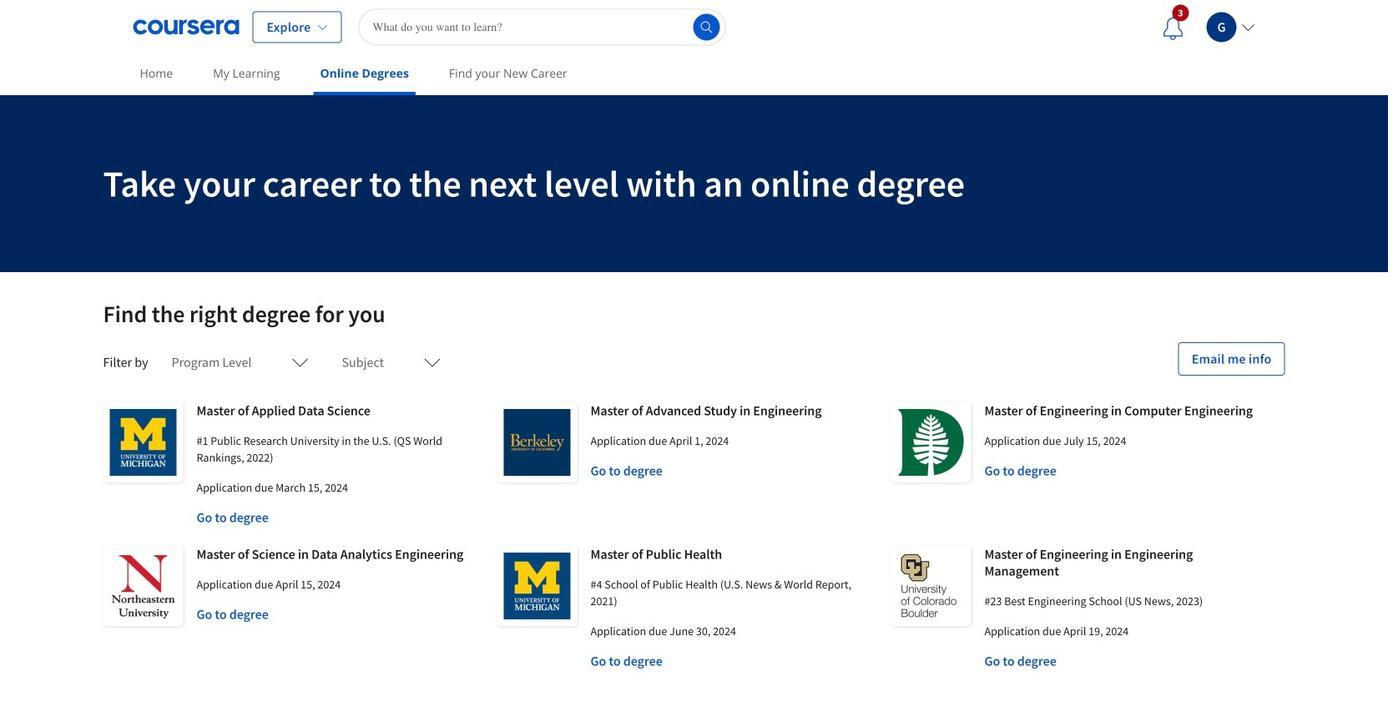 Task type: describe. For each thing, give the bounding box(es) containing it.
dartmouth college image
[[891, 402, 971, 483]]

0 horizontal spatial university of michigan image
[[103, 402, 183, 483]]

university of colorado boulder image
[[891, 546, 971, 626]]

university of california, berkeley image
[[497, 402, 577, 483]]

1 horizontal spatial university of michigan image
[[497, 546, 577, 626]]



Task type: locate. For each thing, give the bounding box(es) containing it.
university of michigan image
[[103, 402, 183, 483], [497, 546, 577, 626]]

coursera image
[[133, 14, 239, 40]]

0 vertical spatial university of michigan image
[[103, 402, 183, 483]]

1 vertical spatial university of michigan image
[[497, 546, 577, 626]]

northeastern university image
[[103, 546, 183, 626]]

None search field
[[358, 9, 726, 45]]

What do you want to learn? text field
[[358, 9, 726, 45]]



Task type: vqa. For each thing, say whether or not it's contained in the screenshot.
Overall Progress at left top
no



